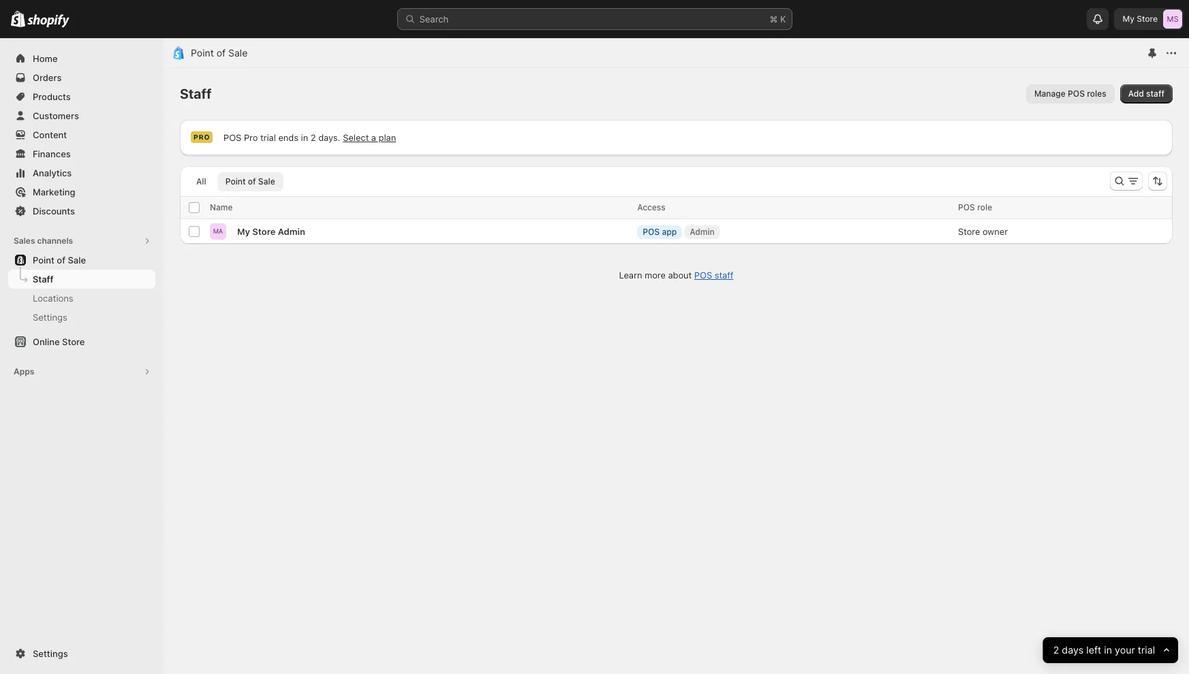 Task type: locate. For each thing, give the bounding box(es) containing it.
1 vertical spatial settings
[[33, 649, 68, 660]]

sales
[[14, 236, 35, 246]]

trial
[[1138, 644, 1155, 657]]

store right my
[[1137, 14, 1158, 24]]

sale up staff link
[[68, 255, 86, 266]]

point up staff
[[33, 255, 54, 266]]

point of sale
[[191, 47, 248, 59], [33, 255, 86, 266]]

0 vertical spatial point
[[191, 47, 214, 59]]

1 vertical spatial point of sale link
[[8, 251, 155, 270]]

sale
[[228, 47, 248, 59], [68, 255, 86, 266]]

apps
[[14, 367, 34, 377]]

1 vertical spatial point
[[33, 255, 54, 266]]

sale right icon for point of sale
[[228, 47, 248, 59]]

1 horizontal spatial point of sale
[[191, 47, 248, 59]]

0 vertical spatial settings
[[33, 312, 67, 323]]

point right icon for point of sale
[[191, 47, 214, 59]]

0 vertical spatial settings link
[[8, 308, 155, 327]]

your
[[1115, 644, 1135, 657]]

products
[[33, 91, 71, 102]]

point of sale link down 'channels'
[[8, 251, 155, 270]]

0 vertical spatial point of sale
[[191, 47, 248, 59]]

home link
[[8, 49, 155, 68]]

0 vertical spatial sale
[[228, 47, 248, 59]]

shopify image
[[11, 11, 25, 27]]

2 days left in your trial
[[1053, 644, 1155, 657]]

locations
[[33, 293, 73, 304]]

0 horizontal spatial of
[[57, 255, 65, 266]]

0 horizontal spatial store
[[62, 337, 85, 348]]

⌘ k
[[770, 14, 786, 25]]

store for my store
[[1137, 14, 1158, 24]]

my
[[1123, 14, 1135, 24]]

my store image
[[1163, 10, 1182, 29]]

0 horizontal spatial point
[[33, 255, 54, 266]]

store inside button
[[62, 337, 85, 348]]

point of sale right icon for point of sale
[[191, 47, 248, 59]]

customers
[[33, 110, 79, 121]]

icon for point of sale image
[[172, 46, 185, 60]]

discounts link
[[8, 202, 155, 221]]

of
[[217, 47, 226, 59], [57, 255, 65, 266]]

store right online
[[62, 337, 85, 348]]

content link
[[8, 125, 155, 144]]

analytics
[[33, 168, 72, 179]]

staff link
[[8, 270, 155, 289]]

sales channels
[[14, 236, 73, 246]]

1 vertical spatial sale
[[68, 255, 86, 266]]

1 vertical spatial store
[[62, 337, 85, 348]]

orders
[[33, 72, 62, 83]]

left
[[1086, 644, 1101, 657]]

settings
[[33, 312, 67, 323], [33, 649, 68, 660]]

0 horizontal spatial sale
[[68, 255, 86, 266]]

of right icon for point of sale
[[217, 47, 226, 59]]

settings link for home link
[[8, 645, 155, 664]]

online store
[[33, 337, 85, 348]]

staff
[[33, 274, 53, 285]]

0 vertical spatial point of sale link
[[191, 47, 248, 59]]

1 horizontal spatial point of sale link
[[191, 47, 248, 59]]

2 settings link from the top
[[8, 645, 155, 664]]

store for online store
[[62, 337, 85, 348]]

0 horizontal spatial point of sale link
[[8, 251, 155, 270]]

0 vertical spatial store
[[1137, 14, 1158, 24]]

0 horizontal spatial point of sale
[[33, 255, 86, 266]]

1 settings link from the top
[[8, 308, 155, 327]]

0 vertical spatial of
[[217, 47, 226, 59]]

point of sale down 'channels'
[[33, 255, 86, 266]]

settings link
[[8, 308, 155, 327], [8, 645, 155, 664]]

store
[[1137, 14, 1158, 24], [62, 337, 85, 348]]

1 vertical spatial settings link
[[8, 645, 155, 664]]

point of sale link
[[191, 47, 248, 59], [8, 251, 155, 270]]

1 horizontal spatial store
[[1137, 14, 1158, 24]]

point of sale link right icon for point of sale
[[191, 47, 248, 59]]

of down 'channels'
[[57, 255, 65, 266]]

point
[[191, 47, 214, 59], [33, 255, 54, 266]]

1 horizontal spatial sale
[[228, 47, 248, 59]]

sales channels button
[[8, 232, 155, 251]]



Task type: describe. For each thing, give the bounding box(es) containing it.
marketing link
[[8, 183, 155, 202]]

in
[[1104, 644, 1112, 657]]

home
[[33, 53, 58, 64]]

1 vertical spatial of
[[57, 255, 65, 266]]

content
[[33, 129, 67, 140]]

orders link
[[8, 68, 155, 87]]

finances
[[33, 149, 71, 159]]

online store link
[[8, 333, 155, 352]]

marketing
[[33, 187, 75, 198]]

settings link for staff link
[[8, 308, 155, 327]]

apps button
[[8, 363, 155, 382]]

k
[[780, 14, 786, 25]]

2 days left in your trial button
[[1043, 638, 1178, 664]]

1 vertical spatial point of sale
[[33, 255, 86, 266]]

⌘
[[770, 14, 778, 25]]

shopify image
[[27, 14, 70, 28]]

channels
[[37, 236, 73, 246]]

days
[[1062, 644, 1084, 657]]

1 horizontal spatial point
[[191, 47, 214, 59]]

2
[[1053, 644, 1059, 657]]

analytics link
[[8, 164, 155, 183]]

customers link
[[8, 106, 155, 125]]

2 settings from the top
[[33, 649, 68, 660]]

products link
[[8, 87, 155, 106]]

locations link
[[8, 289, 155, 308]]

discounts
[[33, 206, 75, 217]]

search
[[419, 14, 449, 25]]

online store button
[[0, 333, 164, 352]]

finances link
[[8, 144, 155, 164]]

my store
[[1123, 14, 1158, 24]]

online
[[33, 337, 60, 348]]

1 horizontal spatial of
[[217, 47, 226, 59]]

1 settings from the top
[[33, 312, 67, 323]]



Task type: vqa. For each thing, say whether or not it's contained in the screenshot.
Point of Sale link
yes



